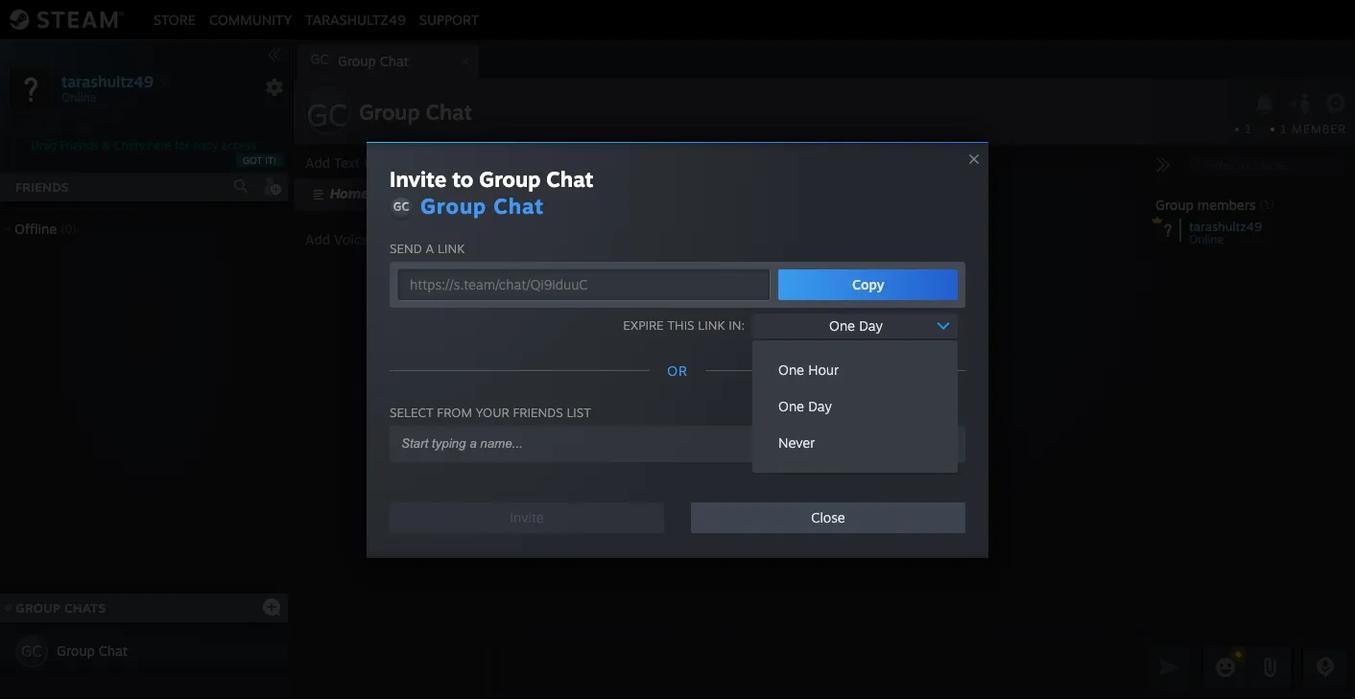 Task type: vqa. For each thing, say whether or not it's contained in the screenshot.
GROUP
yes



Task type: describe. For each thing, give the bounding box(es) containing it.
send a link
[[390, 241, 465, 256]]

invite a friend to this group chat image
[[1289, 91, 1314, 116]]

manage group chat settings image
[[1326, 93, 1351, 118]]

Filter by Name text field
[[1183, 154, 1348, 179]]

november
[[688, 169, 735, 181]]

close button
[[691, 503, 966, 533]]

1 horizontal spatial day
[[860, 317, 883, 334]]

collapse chats list image
[[0, 605, 22, 613]]

link for a
[[438, 241, 465, 256]]

gc inside gc group chat
[[311, 51, 329, 67]]

0 vertical spatial one
[[830, 317, 856, 334]]

tarashultz49 link
[[299, 11, 413, 27]]

group inside gc group chat
[[338, 53, 376, 69]]

Start typing a name... text field
[[399, 435, 941, 452]]

2023
[[754, 169, 778, 181]]

2 vertical spatial friends
[[513, 405, 563, 420]]

support link
[[413, 11, 486, 27]]

1 vertical spatial chats
[[64, 601, 106, 616]]

here
[[148, 138, 171, 153]]

1 member
[[1281, 122, 1347, 136]]

voice
[[334, 231, 369, 248]]

hour
[[809, 361, 839, 378]]

store
[[154, 11, 196, 27]]

your
[[476, 405, 510, 420]]

2 vertical spatial group chat
[[57, 643, 128, 660]]

0 vertical spatial group chat
[[359, 99, 472, 125]]

close this tab image
[[456, 56, 475, 67]]

home
[[330, 185, 369, 202]]

send special image
[[1259, 657, 1282, 680]]

from
[[437, 405, 472, 420]]

member
[[1293, 122, 1347, 136]]

channel for add text channel
[[364, 155, 415, 171]]

1 vertical spatial group chat
[[421, 193, 545, 218]]

copy button
[[779, 269, 958, 300]]

store link
[[147, 11, 203, 27]]

invite
[[390, 166, 447, 192]]

submit image
[[1158, 655, 1183, 680]]

invite to group chat
[[390, 166, 594, 192]]

collapse member list image
[[1156, 157, 1171, 173]]

send
[[390, 241, 422, 256]]

text
[[334, 155, 360, 171]]

community link
[[203, 11, 299, 27]]

drag
[[31, 138, 56, 153]]

expire this link in:
[[623, 318, 745, 333]]

manage friends list settings image
[[265, 78, 284, 97]]

add voice channel
[[305, 231, 424, 248]]

select from your friends list
[[390, 405, 591, 420]]

close
[[812, 509, 846, 526]]

1 vertical spatial friends
[[15, 180, 69, 195]]

this
[[668, 318, 695, 333]]

add a friend image
[[261, 176, 282, 197]]

unpin channel list image
[[453, 150, 478, 175]]

channel for add voice channel
[[372, 231, 424, 248]]

&
[[102, 138, 110, 153]]



Task type: locate. For each thing, give the bounding box(es) containing it.
1 1 from the left
[[1246, 122, 1252, 136]]

chat inside gc group chat
[[380, 53, 409, 69]]

offline
[[14, 221, 57, 237]]

1 vertical spatial channel
[[372, 231, 424, 248]]

tarashultz49 online
[[1190, 219, 1263, 247]]

tarashultz49 up gc group chat
[[306, 11, 406, 27]]

add for add text channel
[[305, 155, 330, 171]]

gc down tarashultz49 link
[[311, 51, 329, 67]]

2 vertical spatial tarashultz49
[[1190, 219, 1263, 234]]

tarashultz49
[[306, 11, 406, 27], [61, 72, 154, 91], [1190, 219, 1263, 234]]

0 vertical spatial chats
[[114, 138, 144, 153]]

in:
[[729, 318, 745, 333]]

link
[[438, 241, 465, 256], [698, 318, 725, 333]]

gc up 'text'
[[306, 96, 348, 134]]

chat
[[380, 53, 409, 69], [426, 99, 472, 125], [547, 166, 594, 192], [494, 193, 545, 218], [99, 643, 128, 660]]

2 vertical spatial one
[[779, 398, 805, 414]]

friends
[[60, 138, 99, 153], [15, 180, 69, 195], [513, 405, 563, 420]]

day down copy button
[[860, 317, 883, 334]]

tarashultz49 up &
[[61, 72, 154, 91]]

1 vertical spatial one day
[[779, 398, 832, 414]]

chats right the "collapse chats list" icon
[[64, 601, 106, 616]]

group
[[338, 53, 376, 69], [359, 99, 420, 125], [479, 166, 541, 192], [421, 193, 487, 218], [1156, 197, 1194, 213], [16, 601, 61, 616], [57, 643, 95, 660]]

gc
[[311, 51, 329, 67], [306, 96, 348, 134], [393, 199, 409, 214], [21, 642, 42, 662]]

1 for 1 member
[[1281, 122, 1288, 136]]

one
[[830, 317, 856, 334], [779, 361, 805, 378], [779, 398, 805, 414]]

group members
[[1156, 197, 1256, 213]]

add left voice
[[305, 231, 330, 248]]

friends left list
[[513, 405, 563, 420]]

2 add from the top
[[305, 231, 330, 248]]

0 vertical spatial friends
[[60, 138, 99, 153]]

chats
[[114, 138, 144, 153], [64, 601, 106, 616]]

group chat
[[359, 99, 472, 125], [421, 193, 545, 218], [57, 643, 128, 660]]

one hour
[[779, 361, 839, 378]]

1 vertical spatial link
[[698, 318, 725, 333]]

group chat up invite
[[359, 99, 472, 125]]

one left hour
[[779, 361, 805, 378]]

add text channel
[[305, 155, 415, 171]]

link right a
[[438, 241, 465, 256]]

one up never
[[779, 398, 805, 414]]

create a group chat image
[[262, 598, 281, 617]]

1 up filter by name text field
[[1246, 122, 1252, 136]]

day down hour
[[809, 398, 832, 414]]

gc down the "collapse chats list" icon
[[21, 642, 42, 662]]

1 vertical spatial add
[[305, 231, 330, 248]]

add
[[305, 155, 330, 171], [305, 231, 330, 248]]

gc group chat
[[311, 51, 409, 69]]

to
[[452, 166, 474, 192]]

None text field
[[398, 268, 771, 301], [492, 644, 1145, 692], [398, 268, 771, 301], [492, 644, 1145, 692]]

1 for 1
[[1246, 122, 1252, 136]]

0 vertical spatial day
[[860, 317, 883, 334]]

channel
[[364, 155, 415, 171], [372, 231, 424, 248]]

one up hour
[[830, 317, 856, 334]]

group chat down invite to group chat
[[421, 193, 545, 218]]

0 horizontal spatial chats
[[64, 601, 106, 616]]

link for this
[[698, 318, 725, 333]]

list
[[567, 405, 591, 420]]

copy
[[853, 276, 885, 292]]

or
[[667, 362, 688, 379]]

friends down drag at top
[[15, 180, 69, 195]]

select
[[390, 405, 434, 420]]

1 horizontal spatial chats
[[114, 138, 144, 153]]

link left the in:
[[698, 318, 725, 333]]

tarashultz49 down "members"
[[1190, 219, 1263, 234]]

one day
[[830, 317, 883, 334], [779, 398, 832, 414]]

1
[[1246, 122, 1252, 136], [1281, 122, 1288, 136]]

2 1 from the left
[[1281, 122, 1288, 136]]

manage notification settings image
[[1253, 93, 1278, 115]]

members
[[1198, 197, 1256, 213]]

0 horizontal spatial link
[[438, 241, 465, 256]]

one day down one hour
[[779, 398, 832, 414]]

1 add from the top
[[305, 155, 330, 171]]

0 horizontal spatial tarashultz49
[[61, 72, 154, 91]]

1 vertical spatial day
[[809, 398, 832, 414]]

online
[[1190, 232, 1225, 247]]

1 horizontal spatial 1
[[1281, 122, 1288, 136]]

1 vertical spatial tarashultz49
[[61, 72, 154, 91]]

0 vertical spatial link
[[438, 241, 465, 256]]

1 left member
[[1281, 122, 1288, 136]]

group chat down group chats
[[57, 643, 128, 660]]

add left 'text'
[[305, 155, 330, 171]]

drag friends & chats here for easy access
[[31, 138, 257, 153]]

a
[[426, 241, 434, 256]]

friday,
[[656, 169, 686, 181]]

0 vertical spatial channel
[[364, 155, 415, 171]]

0 vertical spatial add
[[305, 155, 330, 171]]

1 vertical spatial one
[[779, 361, 805, 378]]

0 horizontal spatial 1
[[1246, 122, 1252, 136]]

support
[[419, 11, 479, 27]]

access
[[221, 138, 257, 153]]

friends left &
[[60, 138, 99, 153]]

chats right &
[[114, 138, 144, 153]]

channel left a
[[372, 231, 424, 248]]

channel right 'text'
[[364, 155, 415, 171]]

1 horizontal spatial link
[[698, 318, 725, 333]]

group chats
[[16, 601, 106, 616]]

0 vertical spatial one day
[[830, 317, 883, 334]]

never
[[779, 434, 815, 451]]

expire
[[623, 318, 664, 333]]

0 vertical spatial tarashultz49
[[306, 11, 406, 27]]

17,
[[738, 169, 751, 181]]

easy
[[193, 138, 218, 153]]

for
[[175, 138, 190, 153]]

friday, november 17, 2023
[[656, 169, 778, 181]]

add for add voice channel
[[305, 231, 330, 248]]

2 horizontal spatial tarashultz49
[[1190, 219, 1263, 234]]

one day down copy button
[[830, 317, 883, 334]]

0 horizontal spatial day
[[809, 398, 832, 414]]

gc down invite
[[393, 199, 409, 214]]

search my friends list image
[[232, 178, 250, 195]]

community
[[209, 11, 292, 27]]

day
[[860, 317, 883, 334], [809, 398, 832, 414]]

1 horizontal spatial tarashultz49
[[306, 11, 406, 27]]



